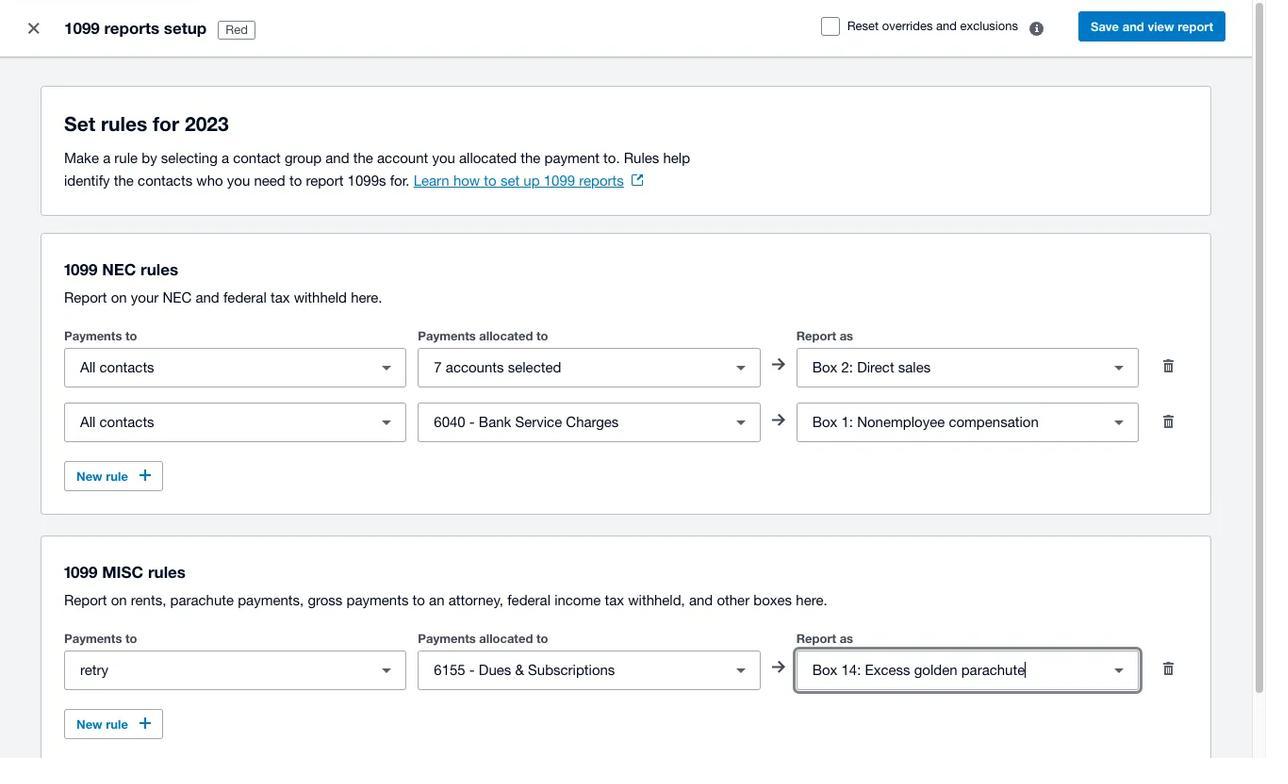 Task type: describe. For each thing, give the bounding box(es) containing it.
overrides
[[882, 19, 933, 33]]

exclusions
[[960, 19, 1018, 33]]

other
[[717, 592, 750, 608]]

1 horizontal spatial nec
[[163, 289, 192, 305]]

1099 for 1099 misc rules
[[64, 562, 98, 582]]

payments allocated to for 1099 misc rules
[[418, 631, 548, 646]]

0 horizontal spatial tax
[[271, 289, 290, 305]]

save and view report button
[[1079, 11, 1226, 41]]

rule for 2nd new rule button from the top
[[106, 717, 128, 732]]

setup
[[164, 18, 207, 38]]

up
[[524, 173, 540, 189]]

rules for nec
[[141, 259, 178, 279]]

payments to for misc
[[64, 631, 137, 646]]

on for nec
[[111, 289, 127, 305]]

parachute
[[170, 592, 234, 608]]

on for misc
[[111, 592, 127, 608]]

rents,
[[131, 592, 166, 608]]

identify
[[64, 173, 110, 189]]

1099 reports setup
[[64, 18, 207, 38]]

expand list image for 1099 misc rules
[[722, 652, 760, 689]]

report inside make a rule by selecting a contact group and the account you allocated the payment to. rules help identify the contacts who you need to report 1099s for.
[[306, 173, 344, 189]]

to inside make a rule by selecting a contact group and the account you allocated the payment to. rules help identify the contacts who you need to report 1099s for.
[[289, 173, 302, 189]]

delete the rule for payments to the all contacts, allocated to 6040 - bank service charges, mapped to nec box 1 image
[[1150, 403, 1188, 440]]

0 vertical spatial federal
[[223, 289, 267, 305]]

and left other
[[689, 592, 713, 608]]

withheld,
[[628, 592, 685, 608]]

1 expand list of contact groups image from the top
[[368, 404, 406, 441]]

allocated inside make a rule by selecting a contact group and the account you allocated the payment to. rules help identify the contacts who you need to report 1099s for.
[[459, 150, 517, 166]]

gross
[[308, 592, 343, 608]]

new rule for 2nd new rule button from the top
[[76, 717, 128, 732]]

expand list of boxes image for select a box field
[[1100, 404, 1138, 441]]

rule inside make a rule by selecting a contact group and the account you allocated the payment to. rules help identify the contacts who you need to report 1099s for.
[[114, 150, 138, 166]]

to.
[[604, 150, 620, 166]]

make
[[64, 150, 99, 166]]

Select a box field
[[797, 404, 1100, 440]]

1 vertical spatial tax
[[605, 592, 624, 608]]

1099 misc rules
[[64, 562, 186, 582]]

payments to field for 1099 nec rules
[[65, 350, 368, 386]]

rule for 1st new rule button
[[106, 469, 128, 484]]

payments
[[347, 592, 409, 608]]

set rules for 2023
[[64, 112, 229, 136]]

report on rents, parachute payments, gross payments to an attorney, federal income tax withheld, and other boxes here.
[[64, 592, 827, 608]]

save
[[1091, 19, 1119, 34]]

attorney,
[[448, 592, 503, 608]]

as for 1099 nec rules
[[840, 328, 853, 343]]

make a rule by selecting a contact group and the account you allocated the payment to. rules help identify the contacts who you need to report 1099s for.
[[64, 150, 690, 189]]

contact
[[233, 150, 281, 166]]

new for 2nd new rule button from the top
[[76, 717, 102, 732]]

learn
[[414, 173, 449, 189]]

report as field for 1099 misc rules
[[797, 652, 1100, 688]]

who
[[196, 173, 223, 189]]

rules
[[624, 150, 659, 166]]

1 new rule button from the top
[[64, 461, 163, 491]]

withheld
[[294, 289, 347, 305]]

0 vertical spatial rules
[[101, 112, 147, 136]]

save and view report
[[1091, 19, 1213, 34]]

2 horizontal spatial the
[[521, 150, 541, 166]]

1 horizontal spatial here.
[[796, 592, 827, 608]]

how
[[453, 173, 480, 189]]

delete the rule for payments to the all contacts, allocated to 5000 - cost of goods sold, 5300 - subcontractors, 6000 - advertising, 1400 - inventory asset, 3900 - retained earnings, 4100 - discount received and 4200 - merchandise, mapped to nec box 2 image
[[1150, 347, 1188, 385]]

set
[[64, 112, 95, 136]]

an
[[429, 592, 445, 608]]

payments for expand list icon for 1099 misc rules
[[418, 631, 476, 646]]

view
[[1148, 19, 1174, 34]]

expand list of boxes image
[[1100, 652, 1138, 689]]

expand list image
[[722, 404, 760, 441]]

payments,
[[238, 592, 304, 608]]

1099 for 1099 reports setup
[[64, 18, 100, 38]]

0 vertical spatial reports
[[104, 18, 159, 38]]



Task type: vqa. For each thing, say whether or not it's contained in the screenshot.
rate
no



Task type: locate. For each thing, give the bounding box(es) containing it.
report as for 1099 nec rules
[[796, 328, 853, 343]]

1 report as field from the top
[[797, 350, 1100, 386]]

and right overrides
[[936, 19, 957, 33]]

1 vertical spatial nec
[[163, 289, 192, 305]]

here. right withheld
[[351, 289, 382, 305]]

1 vertical spatial report as
[[796, 631, 853, 646]]

expand list of contact groups image
[[368, 349, 406, 387]]

1 vertical spatial reports
[[579, 173, 624, 189]]

expand list of boxes image
[[1100, 349, 1138, 387], [1100, 404, 1138, 441]]

payment
[[545, 150, 600, 166]]

the up up
[[521, 150, 541, 166]]

2 report as from the top
[[796, 631, 853, 646]]

2 new rule from the top
[[76, 717, 128, 732]]

2 as from the top
[[840, 631, 853, 646]]

and inside button
[[1123, 19, 1144, 34]]

1 a from the left
[[103, 150, 110, 166]]

1 vertical spatial here.
[[796, 592, 827, 608]]

2 payments allocated to field from the top
[[419, 652, 722, 688]]

2 new from the top
[[76, 717, 102, 732]]

1 vertical spatial payments to
[[64, 631, 137, 646]]

Select a contact group field
[[65, 404, 368, 440]]

0 vertical spatial new
[[76, 469, 102, 484]]

2 expand list image from the top
[[722, 652, 760, 689]]

expand list of boxes image for report as field corresponding to 1099 nec rules
[[1100, 349, 1138, 387]]

1 new from the top
[[76, 469, 102, 484]]

you up learn
[[432, 150, 455, 166]]

report
[[64, 289, 107, 305], [796, 328, 836, 343], [64, 592, 107, 608], [796, 631, 836, 646]]

0 horizontal spatial a
[[103, 150, 110, 166]]

0 horizontal spatial the
[[114, 173, 134, 189]]

rules up the rents,
[[148, 562, 186, 582]]

0 vertical spatial nec
[[102, 259, 136, 279]]

report inside save and view report button
[[1178, 19, 1213, 34]]

0 vertical spatial payments allocated to field
[[419, 350, 722, 386]]

payments allocated to
[[418, 328, 548, 343], [418, 631, 548, 646]]

as
[[840, 328, 853, 343], [840, 631, 853, 646]]

1 vertical spatial rules
[[141, 259, 178, 279]]

1 vertical spatial rule
[[106, 469, 128, 484]]

1099 down identify
[[64, 259, 98, 279]]

allocated for 1099 nec rules
[[479, 328, 533, 343]]

2 payments to field from the top
[[65, 652, 368, 688]]

0 vertical spatial expand list of boxes image
[[1100, 349, 1138, 387]]

payments to field for 1099 misc rules
[[65, 652, 368, 688]]

2 vertical spatial rule
[[106, 717, 128, 732]]

1 expand list of boxes image from the top
[[1100, 349, 1138, 387]]

nec up your
[[102, 259, 136, 279]]

payments allocated to field for 1099 nec rules
[[419, 350, 722, 386]]

1 vertical spatial on
[[111, 592, 127, 608]]

0 vertical spatial allocated
[[459, 150, 517, 166]]

1 vertical spatial payments allocated to field
[[419, 652, 722, 688]]

2 on from the top
[[111, 592, 127, 608]]

1 vertical spatial as
[[840, 631, 853, 646]]

new for 1st new rule button
[[76, 469, 102, 484]]

1 horizontal spatial tax
[[605, 592, 624, 608]]

your
[[131, 289, 159, 305]]

reports
[[104, 18, 159, 38], [579, 173, 624, 189]]

federal left withheld
[[223, 289, 267, 305]]

and
[[936, 19, 957, 33], [1123, 19, 1144, 34], [326, 150, 349, 166], [196, 289, 219, 305], [689, 592, 713, 608]]

learn how to set up 1099 reports link
[[414, 173, 643, 189]]

boxes
[[754, 592, 792, 608]]

1 horizontal spatial the
[[353, 150, 373, 166]]

0 vertical spatial tax
[[271, 289, 290, 305]]

rules up your
[[141, 259, 178, 279]]

misc
[[102, 562, 144, 582]]

expand list of contact groups image down expand list of contact groups image on the left of page
[[368, 404, 406, 441]]

1 horizontal spatial a
[[222, 150, 229, 166]]

payments to
[[64, 328, 137, 343], [64, 631, 137, 646]]

0 vertical spatial new rule
[[76, 469, 128, 484]]

here.
[[351, 289, 382, 305], [796, 592, 827, 608]]

1 vertical spatial expand list of contact groups image
[[368, 652, 406, 689]]

new rule button
[[64, 461, 163, 491], [64, 709, 163, 739]]

1 vertical spatial allocated
[[479, 328, 533, 343]]

income
[[555, 592, 601, 608]]

0 vertical spatial report as field
[[797, 350, 1100, 386]]

1099s
[[348, 173, 386, 189]]

2 report as field from the top
[[797, 652, 1100, 688]]

1 vertical spatial new rule button
[[64, 709, 163, 739]]

for
[[153, 112, 179, 136]]

by
[[142, 150, 157, 166]]

and right group
[[326, 150, 349, 166]]

1099 for 1099 nec rules
[[64, 259, 98, 279]]

the up 1099s
[[353, 150, 373, 166]]

0 horizontal spatial reports
[[104, 18, 159, 38]]

as for 1099 misc rules
[[840, 631, 853, 646]]

1099
[[64, 18, 100, 38], [544, 173, 575, 189], [64, 259, 98, 279], [64, 562, 98, 582]]

the
[[353, 150, 373, 166], [521, 150, 541, 166], [114, 173, 134, 189]]

here. right "boxes"
[[796, 592, 827, 608]]

reports left setup
[[104, 18, 159, 38]]

2 expand list of boxes image from the top
[[1100, 404, 1138, 441]]

rules for misc
[[148, 562, 186, 582]]

the right identify
[[114, 173, 134, 189]]

1 vertical spatial payments to field
[[65, 652, 368, 688]]

federal left income at the bottom of page
[[507, 592, 551, 608]]

0 vertical spatial expand list of contact groups image
[[368, 404, 406, 441]]

expand list of contact groups image down payments at the left bottom of page
[[368, 652, 406, 689]]

1 as from the top
[[840, 328, 853, 343]]

1 new rule from the top
[[76, 469, 128, 484]]

a
[[103, 150, 110, 166], [222, 150, 229, 166]]

expand list of contact groups image
[[368, 404, 406, 441], [368, 652, 406, 689]]

0 vertical spatial report
[[1178, 19, 1213, 34]]

tax
[[271, 289, 290, 305], [605, 592, 624, 608]]

on left your
[[111, 289, 127, 305]]

1 horizontal spatial reports
[[579, 173, 624, 189]]

a right 'make'
[[103, 150, 110, 166]]

1 vertical spatial expand list image
[[722, 652, 760, 689]]

1 vertical spatial new rule
[[76, 717, 128, 732]]

report on your nec and federal tax withheld here.
[[64, 289, 382, 305]]

tax left withheld
[[271, 289, 290, 305]]

federal
[[223, 289, 267, 305], [507, 592, 551, 608]]

clear overrides and exclusions image
[[1018, 9, 1056, 47]]

report as
[[796, 328, 853, 343], [796, 631, 853, 646]]

rules
[[101, 112, 147, 136], [141, 259, 178, 279], [148, 562, 186, 582]]

1 vertical spatial you
[[227, 173, 250, 189]]

you
[[432, 150, 455, 166], [227, 173, 250, 189]]

payments to field down parachute
[[65, 652, 368, 688]]

0 horizontal spatial here.
[[351, 289, 382, 305]]

payments allocated to for 1099 nec rules
[[418, 328, 548, 343]]

2023
[[185, 112, 229, 136]]

expand list image for 1099 nec rules
[[722, 349, 760, 387]]

payments allocated to field for 1099 misc rules
[[419, 652, 722, 688]]

0 vertical spatial as
[[840, 328, 853, 343]]

payments for 1st expand list of contact groups icon from the bottom
[[64, 631, 122, 646]]

need
[[254, 173, 285, 189]]

nec
[[102, 259, 136, 279], [163, 289, 192, 305]]

expand list image
[[722, 349, 760, 387], [722, 652, 760, 689]]

1099 right close rules image
[[64, 18, 100, 38]]

1 payments allocated to field from the top
[[419, 350, 722, 386]]

2 payments allocated to from the top
[[418, 631, 548, 646]]

a up who at the left of the page
[[222, 150, 229, 166]]

0 vertical spatial report as
[[796, 328, 853, 343]]

reports down to.
[[579, 173, 624, 189]]

0 vertical spatial on
[[111, 289, 127, 305]]

payments to down your
[[64, 328, 137, 343]]

payments to down the rents,
[[64, 631, 137, 646]]

Payments to field
[[65, 350, 368, 386], [65, 652, 368, 688]]

report as for 1099 misc rules
[[796, 631, 853, 646]]

tax right income at the bottom of page
[[605, 592, 624, 608]]

and inside make a rule by selecting a contact group and the account you allocated the payment to. rules help identify the contacts who you need to report 1099s for.
[[326, 150, 349, 166]]

expand list of boxes image left delete the rule for payments to the all contacts, allocated to 5000 - cost of goods sold, 5300 - subcontractors, 6000 - advertising, 1400 - inventory asset, 3900 - retained earnings, 4100 - discount received and 4200 - merchandise, mapped to nec box 2 image
[[1100, 349, 1138, 387]]

payments
[[64, 328, 122, 343], [418, 328, 476, 343], [64, 631, 122, 646], [418, 631, 476, 646]]

1 horizontal spatial report
[[1178, 19, 1213, 34]]

on down the misc
[[111, 592, 127, 608]]

contacts
[[138, 173, 192, 189]]

to
[[289, 173, 302, 189], [484, 173, 497, 189], [125, 328, 137, 343], [536, 328, 548, 343], [413, 592, 425, 608], [125, 631, 137, 646], [536, 631, 548, 646]]

report
[[1178, 19, 1213, 34], [306, 173, 344, 189]]

rules left for
[[101, 112, 147, 136]]

0 vertical spatial rule
[[114, 150, 138, 166]]

2 new rule button from the top
[[64, 709, 163, 739]]

0 horizontal spatial nec
[[102, 259, 136, 279]]

new rule
[[76, 469, 128, 484], [76, 717, 128, 732]]

report as field for 1099 nec rules
[[797, 350, 1100, 386]]

2 vertical spatial rules
[[148, 562, 186, 582]]

0 vertical spatial payments to field
[[65, 350, 368, 386]]

1 vertical spatial report
[[306, 173, 344, 189]]

1 report as from the top
[[796, 328, 853, 343]]

payments to field up select a contact group field on the left of page
[[65, 350, 368, 386]]

1 vertical spatial expand list of boxes image
[[1100, 404, 1138, 441]]

selecting
[[161, 150, 218, 166]]

and left view
[[1123, 19, 1144, 34]]

0 vertical spatial payments to
[[64, 328, 137, 343]]

expand list image up expand list image
[[722, 349, 760, 387]]

0 vertical spatial new rule button
[[64, 461, 163, 491]]

2 vertical spatial allocated
[[479, 631, 533, 646]]

1 vertical spatial payments allocated to
[[418, 631, 548, 646]]

1099 down payment at the top of the page
[[544, 173, 575, 189]]

payments allocated to field down income at the bottom of page
[[419, 652, 722, 688]]

new rule for 1st new rule button
[[76, 469, 128, 484]]

reset
[[847, 19, 879, 33]]

1 payments allocated to from the top
[[418, 328, 548, 343]]

1 on from the top
[[111, 289, 127, 305]]

1 vertical spatial report as field
[[797, 652, 1100, 688]]

help
[[663, 150, 690, 166]]

allocated
[[459, 150, 517, 166], [479, 328, 533, 343], [479, 631, 533, 646]]

nec right your
[[163, 289, 192, 305]]

1 payments to from the top
[[64, 328, 137, 343]]

0 vertical spatial you
[[432, 150, 455, 166]]

1 expand list image from the top
[[722, 349, 760, 387]]

delete the rule for payments to the retry, allocated to 6155 - dues & subscriptions, mapped to misc box 14 image
[[1150, 650, 1188, 687]]

report right view
[[1178, 19, 1213, 34]]

0 vertical spatial payments allocated to
[[418, 328, 548, 343]]

2 expand list of contact groups image from the top
[[368, 652, 406, 689]]

1 payments to field from the top
[[65, 350, 368, 386]]

1 horizontal spatial you
[[432, 150, 455, 166]]

1099 left the misc
[[64, 562, 98, 582]]

expand list image down other
[[722, 652, 760, 689]]

0 vertical spatial expand list image
[[722, 349, 760, 387]]

Report as field
[[797, 350, 1100, 386], [797, 652, 1100, 688]]

0 horizontal spatial report
[[306, 173, 344, 189]]

2 a from the left
[[222, 150, 229, 166]]

Select an account field
[[419, 404, 722, 440]]

payments for expand list icon related to 1099 nec rules
[[418, 328, 476, 343]]

rule
[[114, 150, 138, 166], [106, 469, 128, 484], [106, 717, 128, 732]]

expand list of boxes image left delete the rule for payments to the all contacts, allocated to 6040 - bank service charges, mapped to nec box 1 image
[[1100, 404, 1138, 441]]

set
[[501, 173, 520, 189]]

for.
[[390, 173, 410, 189]]

on
[[111, 289, 127, 305], [111, 592, 127, 608]]

0 horizontal spatial you
[[227, 173, 250, 189]]

payments to for nec
[[64, 328, 137, 343]]

reset overrides and exclusions
[[847, 19, 1018, 33]]

1099 nec rules
[[64, 259, 178, 279]]

1 vertical spatial new
[[76, 717, 102, 732]]

and right your
[[196, 289, 219, 305]]

close rules image
[[15, 9, 53, 47]]

new
[[76, 469, 102, 484], [76, 717, 102, 732]]

0 horizontal spatial federal
[[223, 289, 267, 305]]

payments for expand list of contact groups image on the left of page
[[64, 328, 122, 343]]

you right who at the left of the page
[[227, 173, 250, 189]]

red
[[226, 23, 248, 37]]

allocated for 1099 misc rules
[[479, 631, 533, 646]]

group
[[285, 150, 322, 166]]

1 vertical spatial federal
[[507, 592, 551, 608]]

report down group
[[306, 173, 344, 189]]

account
[[377, 150, 428, 166]]

learn how to set up 1099 reports
[[414, 173, 624, 189]]

payments allocated to field up select an account field
[[419, 350, 722, 386]]

Payments allocated to field
[[419, 350, 722, 386], [419, 652, 722, 688]]

1 horizontal spatial federal
[[507, 592, 551, 608]]

2 payments to from the top
[[64, 631, 137, 646]]

0 vertical spatial here.
[[351, 289, 382, 305]]



